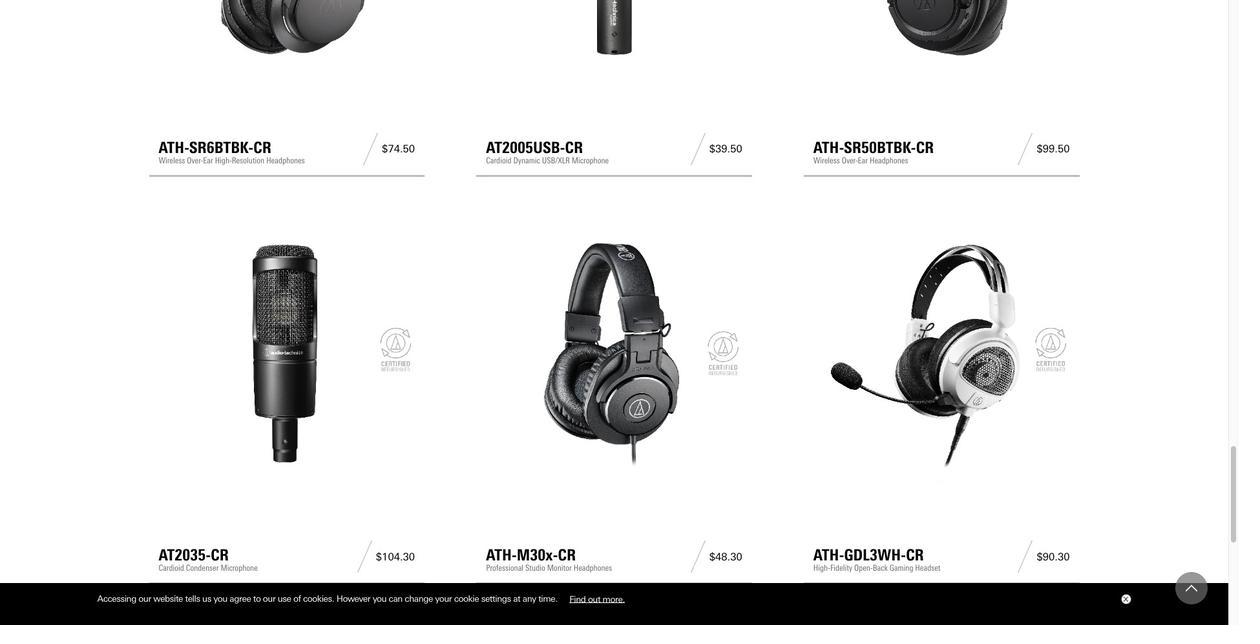 Task type: describe. For each thing, give the bounding box(es) containing it.
divider line image for at2035-cr
[[354, 541, 376, 574]]

at2035-cr cardioid condenser microphone
[[159, 546, 258, 574]]

$48.30
[[710, 551, 743, 564]]

divider line image for ath-sr6btbk-cr
[[360, 133, 382, 165]]

m30x-
[[517, 546, 558, 565]]

cr for ath-sr50btbk-cr
[[917, 138, 934, 157]]

cr inside at2035-cr cardioid condenser microphone
[[211, 546, 229, 565]]

divider line image for ath-sr50btbk-cr
[[1015, 133, 1037, 165]]

divider line image for ath-gdl3wh-cr
[[1015, 541, 1037, 574]]

gdl3wh-
[[845, 546, 907, 565]]

usb/xlr
[[542, 156, 570, 165]]

accessing
[[97, 594, 136, 605]]

tells
[[185, 594, 200, 605]]

accessing our website tells us you agree to our use of cookies. however you can change your cookie settings at any time.
[[97, 594, 560, 605]]

find
[[570, 594, 586, 605]]

us
[[202, 594, 211, 605]]

1 you from the left
[[214, 594, 228, 605]]

headphones for ath-m30x-cr
[[574, 564, 612, 574]]

at2005usb cr image
[[486, 0, 743, 74]]

ath- for gdl3wh-
[[814, 546, 845, 565]]

ath m30x cr image
[[486, 226, 743, 482]]

cross image
[[1123, 597, 1129, 603]]

sr6btbk-
[[189, 138, 254, 157]]

back
[[873, 564, 888, 574]]

condenser
[[186, 564, 219, 574]]

open-
[[855, 564, 873, 574]]

ath-m30x-cr professional studio monitor headphones
[[486, 546, 612, 574]]

microphone inside at2005usb-cr cardioid dynamic usb/xlr microphone
[[572, 156, 609, 165]]

high- inside ath-gdl3wh-cr high-fidelity open-back gaming headset
[[814, 564, 831, 574]]

cr for ath-sr6btbk-cr
[[254, 138, 271, 157]]

ath-gdl3wh-cr high-fidelity open-back gaming headset
[[814, 546, 941, 574]]

arrow up image
[[1186, 583, 1198, 595]]

at2005usb-
[[486, 138, 565, 157]]

at2005usb-cr cardioid dynamic usb/xlr microphone
[[486, 138, 609, 165]]

cr inside at2005usb-cr cardioid dynamic usb/xlr microphone
[[565, 138, 583, 157]]

headphones inside ath-sr6btbk-cr wireless over-ear high-resolution headphones
[[266, 156, 305, 165]]

of
[[294, 594, 301, 605]]

at2035 cr image
[[159, 226, 415, 482]]

out
[[588, 594, 601, 605]]

settings
[[481, 594, 511, 605]]

ath-sr50btbk-cr wireless over-ear headphones
[[814, 138, 934, 165]]

divider line image for at2005usb-cr
[[687, 133, 710, 165]]

ath-sr6btbk-cr wireless over-ear high-resolution headphones
[[159, 138, 305, 165]]

at2035-
[[159, 546, 211, 565]]

cookies.
[[303, 594, 334, 605]]

more.
[[603, 594, 625, 605]]



Task type: locate. For each thing, give the bounding box(es) containing it.
ath-gdl3 gaming headset in white color with boom microphone image
[[814, 226, 1070, 482]]

high- inside ath-sr6btbk-cr wireless over-ear high-resolution headphones
[[215, 156, 232, 165]]

ear for sr6btbk-
[[203, 156, 213, 165]]

any
[[523, 594, 536, 605]]

you left can
[[373, 594, 387, 605]]

microphone inside at2035-cr cardioid condenser microphone
[[221, 564, 258, 574]]

headphones inside ath-sr50btbk-cr wireless over-ear headphones
[[870, 156, 909, 165]]

ath- inside ath-sr50btbk-cr wireless over-ear headphones
[[814, 138, 845, 157]]

wireless
[[159, 156, 185, 165], [814, 156, 840, 165]]

1 horizontal spatial you
[[373, 594, 387, 605]]

cardioid up the website at the left bottom of the page
[[159, 564, 184, 574]]

microphone up agree
[[221, 564, 258, 574]]

1 vertical spatial high-
[[814, 564, 831, 574]]

$90.30
[[1037, 551, 1070, 564]]

ath- for sr6btbk-
[[159, 138, 189, 157]]

our right to
[[263, 594, 276, 605]]

0 horizontal spatial microphone
[[221, 564, 258, 574]]

wireless inside ath-sr50btbk-cr wireless over-ear headphones
[[814, 156, 840, 165]]

1 wireless from the left
[[159, 156, 185, 165]]

high-
[[215, 156, 232, 165], [814, 564, 831, 574]]

over- inside ath-sr6btbk-cr wireless over-ear high-resolution headphones
[[187, 156, 203, 165]]

our
[[139, 594, 151, 605], [263, 594, 276, 605]]

sr50btbk-
[[845, 138, 917, 157]]

cardioid
[[486, 156, 512, 165], [159, 564, 184, 574]]

1 horizontal spatial ear
[[858, 156, 868, 165]]

1 horizontal spatial microphone
[[572, 156, 609, 165]]

2 you from the left
[[373, 594, 387, 605]]

gaming
[[890, 564, 914, 574]]

cardioid for at2035-cr
[[159, 564, 184, 574]]

divider line image
[[360, 133, 382, 165], [687, 133, 710, 165], [1015, 133, 1037, 165], [354, 541, 376, 574], [687, 541, 710, 574], [1015, 541, 1037, 574]]

$39.50
[[710, 143, 743, 155]]

0 horizontal spatial cardioid
[[159, 564, 184, 574]]

agree
[[230, 594, 251, 605]]

ear inside ath-sr50btbk-cr wireless over-ear headphones
[[858, 156, 868, 165]]

over- for sr6btbk-
[[187, 156, 203, 165]]

0 horizontal spatial over-
[[187, 156, 203, 165]]

1 horizontal spatial headphones
[[574, 564, 612, 574]]

ear
[[203, 156, 213, 165], [858, 156, 868, 165]]

however
[[337, 594, 371, 605]]

cr inside ath-gdl3wh-cr high-fidelity open-back gaming headset
[[907, 546, 924, 565]]

headphones
[[266, 156, 305, 165], [870, 156, 909, 165], [574, 564, 612, 574]]

you
[[214, 594, 228, 605], [373, 594, 387, 605]]

ath-
[[159, 138, 189, 157], [814, 138, 845, 157], [486, 546, 517, 565], [814, 546, 845, 565]]

over- for sr50btbk-
[[842, 156, 858, 165]]

1 horizontal spatial our
[[263, 594, 276, 605]]

headphones for ath-sr50btbk-cr
[[870, 156, 909, 165]]

1 vertical spatial cardioid
[[159, 564, 184, 574]]

at
[[513, 594, 521, 605]]

ear for sr50btbk-
[[858, 156, 868, 165]]

cardioid inside at2005usb-cr cardioid dynamic usb/xlr microphone
[[486, 156, 512, 165]]

0 vertical spatial cardioid
[[486, 156, 512, 165]]

ear inside ath-sr6btbk-cr wireless over-ear high-resolution headphones
[[203, 156, 213, 165]]

fidelity
[[831, 564, 853, 574]]

cr for ath-gdl3wh-cr
[[907, 546, 924, 565]]

studio
[[526, 564, 546, 574]]

cr inside ath-sr6btbk-cr wireless over-ear high-resolution headphones
[[254, 138, 271, 157]]

2 our from the left
[[263, 594, 276, 605]]

microphone right usb/xlr
[[572, 156, 609, 165]]

monitor
[[547, 564, 572, 574]]

1 our from the left
[[139, 594, 151, 605]]

wireless left sr50btbk-
[[814, 156, 840, 165]]

our left the website at the left bottom of the page
[[139, 594, 151, 605]]

use
[[278, 594, 291, 605]]

ath- for m30x-
[[486, 546, 517, 565]]

1 horizontal spatial over-
[[842, 156, 858, 165]]

wireless left "sr6btbk-"
[[159, 156, 185, 165]]

0 horizontal spatial headphones
[[266, 156, 305, 165]]

1 horizontal spatial high-
[[814, 564, 831, 574]]

can
[[389, 594, 403, 605]]

cr
[[254, 138, 271, 157], [565, 138, 583, 157], [917, 138, 934, 157], [211, 546, 229, 565], [558, 546, 576, 565], [907, 546, 924, 565]]

ath sr50btbk cr image
[[814, 0, 1070, 74]]

headphones inside ath-m30x-cr professional studio monitor headphones
[[574, 564, 612, 574]]

2 wireless from the left
[[814, 156, 840, 165]]

website
[[153, 594, 183, 605]]

microphone
[[572, 156, 609, 165], [221, 564, 258, 574]]

cr inside ath-m30x-cr professional studio monitor headphones
[[558, 546, 576, 565]]

time.
[[539, 594, 558, 605]]

you right us
[[214, 594, 228, 605]]

2 over- from the left
[[842, 156, 858, 165]]

0 horizontal spatial you
[[214, 594, 228, 605]]

find out more.
[[570, 594, 625, 605]]

over-
[[187, 156, 203, 165], [842, 156, 858, 165]]

cookie
[[454, 594, 479, 605]]

cardioid inside at2035-cr cardioid condenser microphone
[[159, 564, 184, 574]]

wireless for ath-sr6btbk-cr
[[159, 156, 185, 165]]

headset
[[916, 564, 941, 574]]

find out more. link
[[560, 589, 635, 609]]

to
[[253, 594, 261, 605]]

ath- inside ath-m30x-cr professional studio monitor headphones
[[486, 546, 517, 565]]

cardioid left dynamic at the left
[[486, 156, 512, 165]]

over- inside ath-sr50btbk-cr wireless over-ear headphones
[[842, 156, 858, 165]]

0 horizontal spatial high-
[[215, 156, 232, 165]]

ath- inside ath-gdl3wh-cr high-fidelity open-back gaming headset
[[814, 546, 845, 565]]

wireless for ath-sr50btbk-cr
[[814, 156, 840, 165]]

cr for ath-m30x-cr
[[558, 546, 576, 565]]

1 vertical spatial microphone
[[221, 564, 258, 574]]

cardioid for at2005usb-cr
[[486, 156, 512, 165]]

$99.50
[[1037, 143, 1070, 155]]

ath sr6btbk cr image
[[159, 0, 415, 74]]

cr inside ath-sr50btbk-cr wireless over-ear headphones
[[917, 138, 934, 157]]

0 vertical spatial high-
[[215, 156, 232, 165]]

0 horizontal spatial ear
[[203, 156, 213, 165]]

2 horizontal spatial headphones
[[870, 156, 909, 165]]

divider line image for ath-m30x-cr
[[687, 541, 710, 574]]

1 ear from the left
[[203, 156, 213, 165]]

change
[[405, 594, 433, 605]]

professional
[[486, 564, 524, 574]]

0 vertical spatial microphone
[[572, 156, 609, 165]]

$74.50
[[382, 143, 415, 155]]

ath- inside ath-sr6btbk-cr wireless over-ear high-resolution headphones
[[159, 138, 189, 157]]

dynamic
[[514, 156, 540, 165]]

1 horizontal spatial cardioid
[[486, 156, 512, 165]]

0 horizontal spatial our
[[139, 594, 151, 605]]

2 ear from the left
[[858, 156, 868, 165]]

0 horizontal spatial wireless
[[159, 156, 185, 165]]

$104.30
[[376, 551, 415, 564]]

ath- for sr50btbk-
[[814, 138, 845, 157]]

1 horizontal spatial wireless
[[814, 156, 840, 165]]

wireless inside ath-sr6btbk-cr wireless over-ear high-resolution headphones
[[159, 156, 185, 165]]

resolution
[[232, 156, 265, 165]]

your
[[435, 594, 452, 605]]

1 over- from the left
[[187, 156, 203, 165]]



Task type: vqa. For each thing, say whether or not it's contained in the screenshot.
the Broadcast
no



